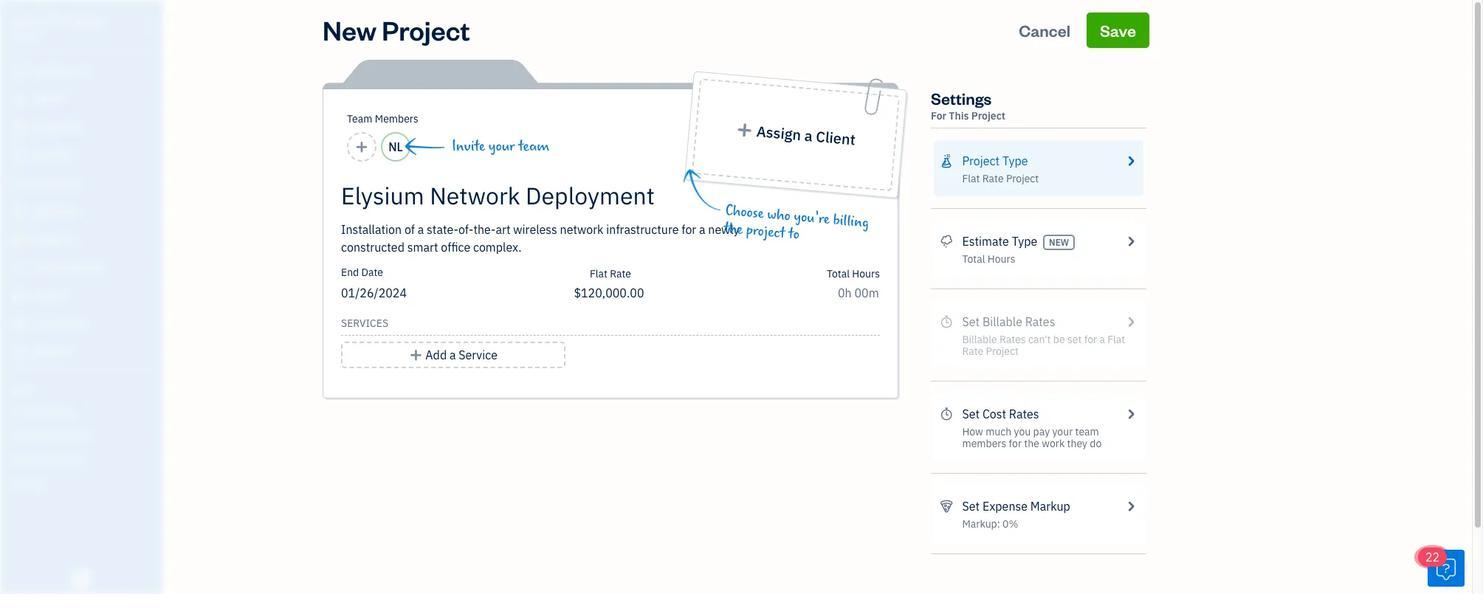 Task type: locate. For each thing, give the bounding box(es) containing it.
team members
[[347, 112, 418, 126]]

flat
[[962, 172, 980, 185], [590, 267, 608, 281]]

2 vertical spatial chevronright image
[[1124, 405, 1138, 423]]

0 horizontal spatial rate
[[610, 267, 631, 281]]

1 horizontal spatial a
[[804, 126, 813, 145]]

1 vertical spatial total hours
[[827, 267, 880, 281]]

chevronright image for estimate type
[[1124, 233, 1138, 250]]

0 horizontal spatial team
[[518, 138, 549, 155]]

1 vertical spatial team
[[1075, 425, 1099, 439]]

the left project
[[723, 220, 744, 238]]

0 horizontal spatial a
[[450, 348, 456, 362]]

flat up amount (usd) text box
[[590, 267, 608, 281]]

pay
[[1033, 425, 1050, 439]]

0 horizontal spatial hours
[[852, 267, 880, 281]]

0 vertical spatial total
[[962, 252, 985, 266]]

2 chevronright image from the top
[[1124, 233, 1138, 250]]

team
[[518, 138, 549, 155], [1075, 425, 1099, 439]]

estimate type
[[962, 234, 1037, 249]]

1 vertical spatial a
[[450, 348, 456, 362]]

you
[[1014, 425, 1031, 439]]

0 horizontal spatial the
[[723, 220, 744, 238]]

2 set from the top
[[962, 499, 980, 514]]

0 vertical spatial the
[[723, 220, 744, 238]]

flat rate
[[590, 267, 631, 281]]

set for set expense markup
[[962, 499, 980, 514]]

team right work
[[1075, 425, 1099, 439]]

1 vertical spatial the
[[1024, 437, 1039, 450]]

owner
[[12, 30, 39, 41]]

apps image
[[11, 382, 158, 394]]

1 vertical spatial flat
[[590, 267, 608, 281]]

your right invite
[[489, 138, 515, 155]]

to
[[788, 225, 800, 243]]

flat for flat rate project
[[962, 172, 980, 185]]

1 horizontal spatial your
[[1052, 425, 1073, 439]]

total hours up hourly budget text field
[[827, 267, 880, 281]]

do
[[1090, 437, 1102, 450]]

1 vertical spatial set
[[962, 499, 980, 514]]

chevronright image for project type
[[1124, 152, 1138, 170]]

1 vertical spatial chevronright image
[[1124, 233, 1138, 250]]

22
[[1426, 550, 1440, 565]]

a
[[804, 126, 813, 145], [450, 348, 456, 362]]

1 vertical spatial rate
[[610, 267, 631, 281]]

chevronright image
[[1124, 152, 1138, 170], [1124, 233, 1138, 250], [1124, 405, 1138, 423]]

1 vertical spatial type
[[1012, 234, 1037, 249]]

the right for
[[1024, 437, 1039, 450]]

work
[[1042, 437, 1065, 450]]

type left new
[[1012, 234, 1037, 249]]

1 vertical spatial your
[[1052, 425, 1073, 439]]

End date in  format text field
[[341, 286, 521, 300]]

total hours down estimate
[[962, 252, 1016, 266]]

the
[[723, 220, 744, 238], [1024, 437, 1039, 450]]

cancel
[[1019, 20, 1071, 41]]

timer image
[[10, 261, 27, 275]]

type up the flat rate project
[[1003, 154, 1028, 168]]

hours down estimate type
[[988, 252, 1016, 266]]

members
[[375, 112, 418, 126]]

plus image
[[409, 346, 423, 364]]

type
[[1003, 154, 1028, 168], [1012, 234, 1037, 249]]

they
[[1067, 437, 1088, 450]]

timetracking image
[[940, 405, 953, 423]]

markup: 0%
[[962, 518, 1018, 531]]

estimate image
[[10, 120, 27, 135]]

1 set from the top
[[962, 407, 980, 422]]

1 horizontal spatial total
[[962, 252, 985, 266]]

rates
[[1009, 407, 1039, 422]]

settings for this project
[[931, 88, 1006, 123]]

0 horizontal spatial total hours
[[827, 267, 880, 281]]

total
[[962, 252, 985, 266], [827, 267, 850, 281]]

total up hourly budget text field
[[827, 267, 850, 281]]

new
[[1049, 237, 1069, 248]]

1 horizontal spatial flat
[[962, 172, 980, 185]]

rate for flat rate project
[[982, 172, 1004, 185]]

hours
[[988, 252, 1016, 266], [852, 267, 880, 281]]

1 vertical spatial hours
[[852, 267, 880, 281]]

markup
[[1031, 499, 1070, 514]]

save button
[[1087, 13, 1150, 48]]

0 vertical spatial type
[[1003, 154, 1028, 168]]

assign
[[756, 122, 802, 144]]

client
[[815, 127, 856, 149]]

0 horizontal spatial flat
[[590, 267, 608, 281]]

1 vertical spatial total
[[827, 267, 850, 281]]

cost
[[983, 407, 1006, 422]]

markup:
[[962, 518, 1000, 531]]

1 horizontal spatial team
[[1075, 425, 1099, 439]]

total down estimate
[[962, 252, 985, 266]]

your
[[489, 138, 515, 155], [1052, 425, 1073, 439]]

3 chevronright image from the top
[[1124, 405, 1138, 423]]

type for project type
[[1003, 154, 1028, 168]]

end date
[[341, 266, 383, 279]]

0 vertical spatial a
[[804, 126, 813, 145]]

0 vertical spatial hours
[[988, 252, 1016, 266]]

project
[[382, 13, 470, 47], [971, 109, 1006, 123], [962, 154, 1000, 168], [1006, 172, 1039, 185]]

1 horizontal spatial rate
[[982, 172, 1004, 185]]

money image
[[10, 289, 27, 303]]

hours up hourly budget text field
[[852, 267, 880, 281]]

set
[[962, 407, 980, 422], [962, 499, 980, 514]]

client image
[[10, 92, 27, 107]]

cancel button
[[1006, 13, 1084, 48]]

0 vertical spatial flat
[[962, 172, 980, 185]]

0 vertical spatial chevronright image
[[1124, 152, 1138, 170]]

flat down project type
[[962, 172, 980, 185]]

rate down project type
[[982, 172, 1004, 185]]

members
[[962, 437, 1007, 450]]

team up project name 'text field'
[[518, 138, 549, 155]]

rate up amount (usd) text box
[[610, 267, 631, 281]]

0 vertical spatial team
[[518, 138, 549, 155]]

rate
[[982, 172, 1004, 185], [610, 267, 631, 281]]

0 vertical spatial set
[[962, 407, 980, 422]]

set up markup:
[[962, 499, 980, 514]]

how much you pay your team members for the work they do
[[962, 425, 1102, 450]]

plus image
[[736, 122, 754, 138]]

set up how
[[962, 407, 980, 422]]

1 chevronright image from the top
[[1124, 152, 1138, 170]]

0 horizontal spatial your
[[489, 138, 515, 155]]

your right pay
[[1052, 425, 1073, 439]]

a right add
[[450, 348, 456, 362]]

a left client
[[804, 126, 813, 145]]

a inside assign a client
[[804, 126, 813, 145]]

1 horizontal spatial the
[[1024, 437, 1039, 450]]

0 vertical spatial rate
[[982, 172, 1004, 185]]

services
[[341, 317, 388, 330]]

total hours
[[962, 252, 1016, 266], [827, 267, 880, 281]]

assign a client
[[756, 122, 856, 149]]

noah's
[[12, 13, 49, 28]]

save
[[1100, 20, 1136, 41]]

who
[[767, 206, 791, 225]]

0 vertical spatial total hours
[[962, 252, 1016, 266]]



Task type: describe. For each thing, give the bounding box(es) containing it.
company
[[52, 13, 103, 28]]

the inside how much you pay your team members for the work they do
[[1024, 437, 1039, 450]]

a for add
[[450, 348, 456, 362]]

estimates image
[[940, 233, 953, 250]]

0%
[[1003, 518, 1018, 531]]

project type
[[962, 154, 1028, 168]]

Project Description text field
[[341, 221, 747, 256]]

0 horizontal spatial total
[[827, 267, 850, 281]]

how
[[962, 425, 983, 439]]

service
[[459, 348, 498, 362]]

flat for flat rate
[[590, 267, 608, 281]]

chevronright image
[[1124, 498, 1138, 515]]

dashboard image
[[10, 64, 27, 79]]

expenses image
[[940, 498, 953, 515]]

settings
[[931, 88, 992, 109]]

main element
[[0, 0, 199, 594]]

invite your team
[[452, 138, 549, 155]]

much
[[986, 425, 1012, 439]]

chart image
[[10, 317, 27, 331]]

flat rate project
[[962, 172, 1039, 185]]

rate for flat rate
[[610, 267, 631, 281]]

projects image
[[940, 152, 953, 170]]

expense image
[[10, 205, 27, 219]]

this
[[949, 109, 969, 123]]

freshbooks image
[[69, 571, 93, 588]]

project image
[[10, 233, 27, 247]]

settings image
[[11, 477, 158, 489]]

add a service
[[426, 348, 498, 362]]

date
[[361, 266, 383, 279]]

Project Name text field
[[341, 181, 747, 210]]

items and services image
[[11, 430, 158, 441]]

invoice image
[[10, 148, 27, 163]]

add team member image
[[355, 138, 369, 156]]

type for estimate type
[[1012, 234, 1037, 249]]

project
[[746, 222, 786, 242]]

choose
[[725, 202, 765, 222]]

resource center badge image
[[1428, 550, 1465, 587]]

for
[[1009, 437, 1022, 450]]

set expense markup
[[962, 499, 1070, 514]]

1 horizontal spatial total hours
[[962, 252, 1016, 266]]

team members image
[[11, 406, 158, 418]]

end
[[341, 266, 359, 279]]

the inside choose who you're billing the project to
[[723, 220, 744, 238]]

for
[[931, 109, 947, 123]]

team
[[347, 112, 372, 126]]

expense
[[983, 499, 1028, 514]]

choose who you're billing the project to
[[723, 202, 870, 243]]

Amount (USD) text field
[[574, 286, 645, 300]]

new project
[[323, 13, 470, 47]]

a for assign
[[804, 126, 813, 145]]

your inside how much you pay your team members for the work they do
[[1052, 425, 1073, 439]]

0 vertical spatial your
[[489, 138, 515, 155]]

project inside settings for this project
[[971, 109, 1006, 123]]

report image
[[10, 345, 27, 360]]

noah's company owner
[[12, 13, 103, 41]]

set for set cost rates
[[962, 407, 980, 422]]

1 horizontal spatial hours
[[988, 252, 1016, 266]]

Hourly Budget text field
[[838, 286, 880, 300]]

estimate
[[962, 234, 1009, 249]]

new
[[323, 13, 377, 47]]

invite
[[452, 138, 485, 155]]

assign a client button
[[692, 78, 900, 191]]

bank connections image
[[11, 453, 158, 465]]

chevronright image for set cost rates
[[1124, 405, 1138, 423]]

payment image
[[10, 176, 27, 191]]

set cost rates
[[962, 407, 1039, 422]]

add a service button
[[341, 342, 566, 368]]

team inside how much you pay your team members for the work they do
[[1075, 425, 1099, 439]]

22 button
[[1418, 548, 1465, 587]]

add
[[426, 348, 447, 362]]

nl
[[388, 140, 403, 154]]

you're
[[793, 208, 831, 228]]

billing
[[832, 212, 870, 232]]



Task type: vqa. For each thing, say whether or not it's contained in the screenshot.
the rightmost plus icon
yes



